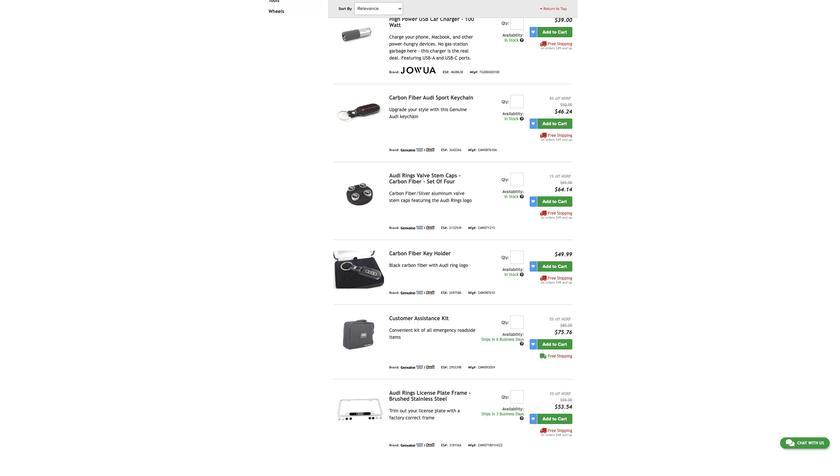 Task type: locate. For each thing, give the bounding box(es) containing it.
genuine volkswagen audi - corporate logo image
[[401, 148, 435, 152], [401, 226, 435, 230], [401, 291, 435, 295], [401, 366, 435, 369], [401, 444, 435, 448]]

days right 6
[[516, 338, 524, 342]]

es#: left the 2955398
[[441, 366, 448, 370]]

c
[[455, 55, 458, 61]]

add to wish list image
[[532, 30, 535, 34], [532, 122, 535, 125], [532, 418, 535, 421]]

2 usb- from the left
[[445, 55, 455, 61]]

carbon
[[402, 263, 416, 268]]

$49 down $53.54
[[556, 434, 561, 437]]

3 carbon from the top
[[389, 191, 404, 196]]

1 vertical spatial add to wish list image
[[532, 265, 535, 269]]

1 vertical spatial fiber
[[409, 179, 422, 185]]

zaw087610
[[478, 292, 495, 295]]

fiber for audi
[[409, 95, 422, 101]]

4 carbon from the top
[[389, 251, 407, 257]]

- inside 'audi rings license plate frame - brushed stainless steel'
[[469, 390, 471, 397]]

2 vertical spatial fiber
[[409, 251, 422, 257]]

2 cart from the top
[[558, 121, 567, 127]]

free down $46.24
[[548, 133, 556, 138]]

question circle image for $75.76
[[520, 343, 524, 347]]

to for carbon fiber key holder
[[553, 264, 557, 270]]

fiber inside audi rings valve stem caps - carbon fiber - set of four
[[409, 179, 422, 185]]

mfg#: right 3181566
[[468, 444, 477, 448]]

$80.00
[[561, 324, 573, 328]]

ships left 3
[[482, 412, 491, 417]]

mfg#: left fg000420100
[[470, 71, 479, 74]]

2 qty: from the top
[[502, 100, 510, 104]]

1 vertical spatial the
[[432, 198, 439, 203]]

3 qty: from the top
[[502, 178, 510, 182]]

- inside high power usb car charger - 100 watt
[[461, 16, 463, 22]]

shipping down "$39.00"
[[557, 42, 573, 46]]

1 in from the top
[[505, 38, 508, 43]]

0 horizontal spatial the
[[432, 198, 439, 203]]

cart down $75.76
[[558, 342, 567, 348]]

all
[[427, 328, 432, 333]]

usb
[[419, 16, 429, 22]]

free shipping on orders $49 and up down $53.54
[[541, 429, 573, 437]]

cart down $53.54
[[558, 417, 567, 422]]

2 orders from the top
[[546, 138, 555, 142]]

orders down $64.14
[[546, 216, 555, 220]]

1 horizontal spatial usb-
[[445, 55, 455, 61]]

3 stock from the top
[[509, 195, 519, 199]]

es#: left 2132939
[[441, 227, 448, 230]]

msrp up $65.00
[[562, 174, 571, 179]]

msrp inside 1% off msrp $65.00 $64.14
[[562, 174, 571, 179]]

$49
[[556, 46, 561, 50], [556, 138, 561, 142], [556, 216, 561, 220], [556, 281, 561, 285], [556, 434, 561, 437]]

to for audi rings valve stem caps - carbon fiber - set of four
[[553, 199, 557, 205]]

orders for carbon fiber key holder
[[546, 281, 555, 285]]

2 business from the top
[[500, 412, 515, 417]]

add to cart button down $64.14
[[537, 197, 573, 207]]

msrp up $55.00
[[562, 392, 571, 397]]

audi up trim
[[389, 390, 401, 397]]

to up free shipping
[[553, 342, 557, 348]]

trim out your license plate with a factory correct frame
[[389, 409, 460, 421]]

off inside "3% off msrp $55.00 $53.54"
[[556, 392, 561, 397]]

set
[[427, 179, 435, 185]]

the right is
[[452, 48, 459, 54]]

2 vertical spatial rings
[[402, 390, 415, 397]]

$65.00
[[561, 181, 573, 185]]

4 add to cart from the top
[[543, 264, 567, 270]]

1 brand: from the top
[[389, 71, 400, 74]]

1 genuine volkswagen audi - corporate logo image from the top
[[401, 148, 435, 152]]

$53.54
[[555, 404, 573, 411]]

msrp for $46.24
[[562, 96, 571, 101]]

0 vertical spatial the
[[452, 48, 459, 54]]

mfg#: left zaw093059
[[468, 366, 477, 370]]

charger
[[440, 16, 460, 22]]

add for caps
[[543, 199, 551, 205]]

genuine volkswagen audi - corporate logo image down correct
[[401, 444, 435, 448]]

1 question circle image from the top
[[520, 117, 524, 121]]

1 question circle image from the top
[[520, 38, 524, 42]]

2 brand: from the top
[[389, 149, 400, 152]]

3%
[[550, 392, 554, 397]]

to down $49.99
[[553, 264, 557, 270]]

with right the style
[[430, 107, 439, 112]]

up down $64.14
[[569, 216, 573, 220]]

up for $46.24
[[569, 138, 573, 142]]

es#2697586 - zaw087610 - carbon fiber key holder - black carbon fiber with audi ring logo - genuine volkswagen audi - audi image
[[333, 251, 384, 289]]

and down $49.99
[[562, 281, 568, 285]]

business
[[500, 338, 515, 342], [500, 412, 515, 417]]

5 genuine volkswagen audi - corporate logo image from the top
[[401, 444, 435, 448]]

- right "caps"
[[459, 173, 461, 179]]

brand: for carbon fiber audi sport keychain
[[389, 149, 400, 152]]

to for carbon fiber audi sport keychain
[[553, 121, 557, 127]]

- right frame
[[469, 390, 471, 397]]

genuine volkswagen audi - corporate logo image up valve
[[401, 148, 435, 152]]

add to cart button down $46.24
[[537, 119, 573, 129]]

your up correct
[[408, 409, 418, 414]]

qty: for customer assistance kit
[[502, 321, 510, 325]]

3
[[497, 412, 499, 417]]

msrp up $50.00
[[562, 96, 571, 101]]

- left set at the right
[[423, 179, 425, 185]]

$49 for $64.14
[[556, 216, 561, 220]]

audi down upgrade
[[389, 114, 399, 119]]

up down "$39.00"
[[569, 46, 573, 50]]

mfg#: zaw087610
[[468, 292, 495, 295]]

logo down valve
[[463, 198, 472, 203]]

off for $64.14
[[556, 174, 561, 179]]

es#: left 4608638
[[443, 71, 450, 74]]

add to cart down $53.54
[[543, 417, 567, 422]]

1 vertical spatial this
[[441, 107, 448, 112]]

2 on from the top
[[541, 138, 545, 142]]

in for caps
[[505, 195, 508, 199]]

0 horizontal spatial usb-
[[423, 55, 432, 61]]

1 fiber from the top
[[409, 95, 422, 101]]

3 orders from the top
[[546, 216, 555, 220]]

customer assistance kit
[[389, 316, 449, 322]]

off right "3%"
[[556, 392, 561, 397]]

mfg#: for carbon fiber key holder
[[468, 292, 477, 295]]

audi down aluminum
[[440, 198, 450, 203]]

1 business from the top
[[500, 338, 515, 342]]

and for audi rings license plate frame - brushed stainless steel
[[562, 434, 568, 437]]

1 carbon from the top
[[389, 95, 407, 101]]

5 qty: from the top
[[502, 321, 510, 325]]

5 add to cart from the top
[[543, 342, 567, 348]]

convenient kit of all emergency roadside items
[[389, 328, 476, 340]]

devices.
[[420, 41, 437, 47]]

days for $53.54
[[516, 412, 524, 417]]

3 add to cart from the top
[[543, 199, 567, 205]]

stock for charger
[[509, 38, 519, 43]]

5 $49 from the top
[[556, 434, 561, 437]]

3 msrp from the top
[[562, 317, 571, 322]]

es#2955398 - zaw093059 - customer assistance kit - convenient kit of all emergency roadside items - genuine volkswagen audi - audi image
[[333, 316, 384, 354]]

chat
[[798, 442, 808, 446]]

audi inside carbon fiber/silver aluminum valve stem caps featuring the audi rings logo
[[440, 198, 450, 203]]

1 in stock from the top
[[505, 38, 520, 43]]

up for $53.54
[[569, 434, 573, 437]]

6 shipping from the top
[[557, 429, 573, 434]]

3% off msrp $55.00 $53.54
[[550, 392, 573, 411]]

this down devices.
[[421, 48, 429, 54]]

0 horizontal spatial this
[[421, 48, 429, 54]]

free down $49.99
[[548, 276, 556, 281]]

and down "$39.00"
[[562, 46, 568, 50]]

carbon
[[389, 95, 407, 101], [389, 179, 407, 185], [389, 191, 404, 196], [389, 251, 407, 257]]

in stock for caps
[[505, 195, 520, 199]]

es#4608638 - fg000420100 - high power usb car charger - 100 watt - charge your phone, macbook, and other power-hungry devices. no gas-station garbage here - this charger is the real deal. featuring usb-a and usb-c ports. - jowua - audi bmw volkswagen mercedes benz mini porsche image
[[333, 16, 384, 54]]

- for frame
[[469, 390, 471, 397]]

4 qty: from the top
[[502, 256, 510, 260]]

chat with us link
[[780, 438, 830, 450]]

up down $49.99
[[569, 281, 573, 285]]

up down $53.54
[[569, 434, 573, 437]]

1 days from the top
[[516, 338, 524, 342]]

audi rings valve stem caps - carbon fiber - set of four link
[[389, 173, 461, 185]]

4 availability: from the top
[[503, 268, 524, 272]]

1 horizontal spatial this
[[441, 107, 448, 112]]

shipping for audi rings license plate frame - brushed stainless steel
[[557, 429, 573, 434]]

usb- down is
[[445, 55, 455, 61]]

carbon fiber audi sport keychain
[[389, 95, 474, 101]]

audi inside audi rings valve stem caps - carbon fiber - set of four
[[389, 173, 401, 179]]

3 question circle image from the top
[[520, 273, 524, 277]]

valve
[[454, 191, 465, 196]]

carbon for carbon fiber/silver aluminum valve stem caps featuring the audi rings logo
[[389, 191, 404, 196]]

this
[[421, 48, 429, 54], [441, 107, 448, 112]]

5 orders from the top
[[546, 434, 555, 437]]

shipping down $49.99
[[557, 276, 573, 281]]

3 in from the top
[[505, 195, 508, 199]]

$64.14
[[555, 187, 573, 193]]

rings left valve
[[402, 173, 415, 179]]

rings inside audi rings valve stem caps - carbon fiber - set of four
[[402, 173, 415, 179]]

0 vertical spatial rings
[[402, 173, 415, 179]]

es#: left '2697586'
[[441, 292, 448, 295]]

on for high power usb car charger - 100 watt
[[541, 46, 545, 50]]

5 on from the top
[[541, 434, 545, 437]]

add to cart button for $53.54
[[537, 414, 573, 425]]

station
[[454, 41, 468, 47]]

ships for audi rings license plate frame - brushed stainless steel
[[482, 412, 491, 417]]

rings inside carbon fiber/silver aluminum valve stem caps featuring the audi rings logo
[[451, 198, 462, 203]]

brand: for audi rings valve stem caps - carbon fiber - set of four
[[389, 227, 400, 230]]

$55.00
[[561, 398, 573, 403]]

2 add from the top
[[543, 121, 551, 127]]

0 vertical spatial add to wish list image
[[532, 200, 535, 204]]

free down $64.14
[[548, 211, 556, 216]]

add to cart down $46.24
[[543, 121, 567, 127]]

brand: for high power usb car charger - 100 watt
[[389, 71, 400, 74]]

macbook,
[[432, 34, 452, 40]]

1 add to wish list image from the top
[[532, 200, 535, 204]]

off right 8% on the right top
[[556, 96, 561, 101]]

off right 1%
[[556, 174, 561, 179]]

up down $46.24
[[569, 138, 573, 142]]

mfg#:
[[470, 71, 479, 74], [468, 149, 477, 152], [468, 227, 477, 230], [468, 292, 477, 295], [468, 366, 477, 370], [468, 444, 477, 448]]

3 off from the top
[[556, 317, 561, 322]]

2 add to cart from the top
[[543, 121, 567, 127]]

business right 3
[[500, 412, 515, 417]]

1 vertical spatial ships
[[482, 412, 491, 417]]

8% off msrp $50.00 $46.24
[[550, 96, 573, 115]]

steel
[[435, 396, 447, 403]]

brand:
[[389, 71, 400, 74], [389, 149, 400, 152], [389, 227, 400, 230], [389, 292, 400, 295], [389, 366, 400, 370], [389, 444, 400, 448]]

3 add to wish list image from the top
[[532, 418, 535, 421]]

cart down $49.99
[[558, 264, 567, 270]]

None number field
[[511, 16, 524, 30], [511, 95, 524, 108], [511, 173, 524, 186], [511, 251, 524, 264], [511, 316, 524, 329], [511, 391, 524, 404], [511, 16, 524, 30], [511, 95, 524, 108], [511, 173, 524, 186], [511, 251, 524, 264], [511, 316, 524, 329], [511, 391, 524, 404]]

5 free shipping on orders $49 and up from the top
[[541, 429, 573, 437]]

4 stock from the top
[[509, 273, 519, 277]]

1 vertical spatial business
[[500, 412, 515, 417]]

4 in stock from the top
[[505, 273, 520, 277]]

0 vertical spatial fiber
[[409, 95, 422, 101]]

1 stock from the top
[[509, 38, 519, 43]]

0 vertical spatial in
[[492, 338, 495, 342]]

orders for audi rings valve stem caps - carbon fiber - set of four
[[546, 216, 555, 220]]

kit
[[442, 316, 449, 322]]

genuine volkswagen audi - corporate logo image up license
[[401, 366, 435, 369]]

fiber up the style
[[409, 95, 422, 101]]

es#: left 3642266
[[441, 149, 448, 152]]

and up station
[[453, 34, 461, 40]]

off inside 1% off msrp $65.00 $64.14
[[556, 174, 561, 179]]

1 msrp from the top
[[562, 96, 571, 101]]

keychain
[[400, 114, 419, 119]]

2955398
[[449, 366, 462, 370]]

fiber left key
[[409, 251, 422, 257]]

orders down "$39.00"
[[546, 46, 555, 50]]

free shipping on orders $49 and up down $46.24
[[541, 133, 573, 142]]

on
[[541, 46, 545, 50], [541, 138, 545, 142], [541, 216, 545, 220], [541, 281, 545, 285], [541, 434, 545, 437]]

ships in 6 business days
[[482, 338, 524, 342]]

5 free from the top
[[548, 354, 556, 359]]

in left 6
[[492, 338, 495, 342]]

es#: for sport
[[441, 149, 448, 152]]

2 add to wish list image from the top
[[532, 122, 535, 125]]

this inside charge your phone, macbook, and other power-hungry devices. no gas-station garbage here - this charger is the real deal. featuring usb-a and usb-c ports.
[[421, 48, 429, 54]]

msrp inside "3% off msrp $55.00 $53.54"
[[562, 392, 571, 397]]

2 ships from the top
[[482, 412, 491, 417]]

genuine volkswagen audi - corporate logo image for sport
[[401, 148, 435, 152]]

0 vertical spatial this
[[421, 48, 429, 54]]

3 add to wish list image from the top
[[532, 343, 535, 347]]

watt
[[389, 22, 401, 28]]

question circle image for audi rings license plate frame - brushed stainless steel
[[520, 417, 524, 421]]

2 stock from the top
[[509, 117, 519, 121]]

off inside 8% off msrp $50.00 $46.24
[[556, 96, 561, 101]]

add to cart for $64.14
[[543, 199, 567, 205]]

in left 3
[[492, 412, 495, 417]]

1 qty: from the top
[[502, 21, 510, 26]]

to down $46.24
[[553, 121, 557, 127]]

question circle image
[[520, 38, 524, 42], [520, 417, 524, 421]]

with inside upgrade your style with this genuine audi keychain
[[430, 107, 439, 112]]

shipping down $53.54
[[557, 429, 573, 434]]

free for carbon fiber audi sport keychain
[[548, 133, 556, 138]]

2 add to cart button from the top
[[537, 119, 573, 129]]

with
[[430, 107, 439, 112], [429, 263, 438, 268], [447, 409, 456, 414], [809, 442, 819, 446]]

2 shipping from the top
[[557, 133, 573, 138]]

$49 down "$39.00"
[[556, 46, 561, 50]]

3 genuine volkswagen audi - corporate logo image from the top
[[401, 291, 435, 295]]

2 in from the top
[[492, 412, 495, 417]]

off inside 5% off msrp $80.00 $75.76
[[556, 317, 561, 322]]

your up hungry
[[405, 34, 415, 40]]

here
[[407, 48, 417, 54]]

with left a
[[447, 409, 456, 414]]

shipping
[[557, 42, 573, 46], [557, 133, 573, 138], [557, 211, 573, 216], [557, 276, 573, 281], [557, 354, 573, 359], [557, 429, 573, 434]]

rings for valve
[[402, 173, 415, 179]]

add to wish list image for $75.76
[[532, 343, 535, 347]]

1 horizontal spatial the
[[452, 48, 459, 54]]

1 vertical spatial in
[[492, 412, 495, 417]]

4 orders from the top
[[546, 281, 555, 285]]

1 in from the top
[[492, 338, 495, 342]]

0 vertical spatial add to wish list image
[[532, 30, 535, 34]]

es#: 2697586
[[441, 292, 462, 295]]

zaw093059
[[478, 366, 495, 370]]

availability: for audi rings valve stem caps - carbon fiber - set of four
[[503, 190, 524, 194]]

jowua - corporate logo image
[[401, 67, 436, 74]]

stem
[[389, 198, 400, 203]]

2 days from the top
[[516, 412, 524, 417]]

to down "$39.00"
[[553, 29, 557, 35]]

stainless
[[411, 396, 433, 403]]

es#: 3642266
[[441, 149, 462, 152]]

1 vertical spatial question circle image
[[520, 417, 524, 421]]

add to cart button down $49.99
[[537, 262, 573, 272]]

3 cart from the top
[[558, 199, 567, 205]]

to for customer assistance kit
[[553, 342, 557, 348]]

2 vertical spatial add to wish list image
[[532, 418, 535, 421]]

6
[[497, 338, 499, 342]]

availability: for high power usb car charger - 100 watt
[[503, 33, 524, 38]]

0 vertical spatial your
[[405, 34, 415, 40]]

genuine volkswagen audi - corporate logo image up carbon fiber key holder
[[401, 226, 435, 230]]

6 cart from the top
[[558, 417, 567, 422]]

frame
[[452, 390, 467, 397]]

qty: for carbon fiber key holder
[[502, 256, 510, 260]]

1 add to wish list image from the top
[[532, 30, 535, 34]]

shipping down $46.24
[[557, 133, 573, 138]]

rings left license
[[402, 390, 415, 397]]

carbon fiber key holder link
[[389, 251, 451, 257]]

2 fiber from the top
[[409, 179, 422, 185]]

2 off from the top
[[556, 174, 561, 179]]

availability:
[[503, 33, 524, 38], [503, 112, 524, 116], [503, 190, 524, 194], [503, 268, 524, 272], [503, 333, 524, 337], [503, 407, 524, 412]]

add to cart down $49.99
[[543, 264, 567, 270]]

6 add from the top
[[543, 417, 551, 422]]

free down $75.76
[[548, 354, 556, 359]]

free down $53.54
[[548, 429, 556, 434]]

qty: for audi rings valve stem caps - carbon fiber - set of four
[[502, 178, 510, 182]]

add to cart button for $64.14
[[537, 197, 573, 207]]

add to cart up free shipping
[[543, 342, 567, 348]]

6 add to cart button from the top
[[537, 414, 573, 425]]

1 vertical spatial add to wish list image
[[532, 122, 535, 125]]

fiber
[[409, 95, 422, 101], [409, 179, 422, 185], [409, 251, 422, 257]]

to for high power usb car charger - 100 watt
[[553, 29, 557, 35]]

question circle image
[[520, 117, 524, 121], [520, 195, 524, 199], [520, 273, 524, 277], [520, 343, 524, 347]]

2 availability: from the top
[[503, 112, 524, 116]]

free shipping on orders $49 and up for $46.24
[[541, 133, 573, 142]]

6 add to cart from the top
[[543, 417, 567, 422]]

the inside carbon fiber/silver aluminum valve stem caps featuring the audi rings logo
[[432, 198, 439, 203]]

return to top
[[543, 6, 567, 11]]

off for $75.76
[[556, 317, 561, 322]]

garbage
[[389, 48, 406, 54]]

add to cart button up free shipping
[[537, 340, 573, 350]]

0 vertical spatial question circle image
[[520, 38, 524, 42]]

days for $75.76
[[516, 338, 524, 342]]

audi rings valve stem caps - carbon fiber - set of four
[[389, 173, 461, 185]]

your inside upgrade your style with this genuine audi keychain
[[408, 107, 417, 112]]

off right 5%
[[556, 317, 561, 322]]

business right 6
[[500, 338, 515, 342]]

5% off msrp $80.00 $75.76
[[550, 317, 573, 336]]

add to cart button down $53.54
[[537, 414, 573, 425]]

mfg#: left zaw087610 at the right bottom
[[468, 292, 477, 295]]

mfg#: zaw071801hxz2
[[468, 444, 503, 448]]

orders down $49.99
[[546, 281, 555, 285]]

6 qty: from the top
[[502, 395, 510, 400]]

2 msrp from the top
[[562, 174, 571, 179]]

es#: for car
[[443, 71, 450, 74]]

free for audi rings valve stem caps - carbon fiber - set of four
[[548, 211, 556, 216]]

es#: 2132939
[[441, 227, 462, 230]]

1 vertical spatial days
[[516, 412, 524, 417]]

1 vertical spatial your
[[408, 107, 417, 112]]

cart down $64.14
[[558, 199, 567, 205]]

3 in stock from the top
[[505, 195, 520, 199]]

3 up from the top
[[569, 216, 573, 220]]

3 add to cart button from the top
[[537, 197, 573, 207]]

your inside charge your phone, macbook, and other power-hungry devices. no gas-station garbage here - this charger is the real deal. featuring usb-a and usb-c ports.
[[405, 34, 415, 40]]

holder
[[434, 251, 451, 257]]

1 off from the top
[[556, 96, 561, 101]]

1 availability: from the top
[[503, 33, 524, 38]]

ships for customer assistance kit
[[482, 338, 491, 342]]

usb- down charger
[[423, 55, 432, 61]]

free shipping on orders $49 and up down "$39.00"
[[541, 42, 573, 50]]

in
[[505, 38, 508, 43], [505, 117, 508, 121], [505, 195, 508, 199], [505, 273, 508, 277]]

add to cart for $46.24
[[543, 121, 567, 127]]

2 vertical spatial your
[[408, 409, 418, 414]]

free down "$39.00"
[[548, 42, 556, 46]]

2 question circle image from the top
[[520, 195, 524, 199]]

add to cart down "$39.00"
[[543, 29, 567, 35]]

$75.76
[[555, 330, 573, 336]]

genuine volkswagen audi - corporate logo image for plate
[[401, 444, 435, 448]]

- left 100
[[461, 16, 463, 22]]

1 add from the top
[[543, 29, 551, 35]]

add for charger
[[543, 29, 551, 35]]

add to wish list image for audi rings license plate frame - brushed stainless steel
[[532, 418, 535, 421]]

business for $75.76
[[500, 338, 515, 342]]

charge
[[389, 34, 404, 40]]

0 vertical spatial ships
[[482, 338, 491, 342]]

5 add to cart button from the top
[[537, 340, 573, 350]]

msrp inside 8% off msrp $50.00 $46.24
[[562, 96, 571, 101]]

genuine
[[450, 107, 467, 112]]

free shipping on orders $49 and up down $49.99
[[541, 276, 573, 285]]

6 free from the top
[[548, 429, 556, 434]]

the
[[452, 48, 459, 54], [432, 198, 439, 203]]

rings for license
[[402, 390, 415, 397]]

4 free from the top
[[548, 276, 556, 281]]

upgrade
[[389, 107, 407, 112]]

es#2132939 - zaw071215 - audi rings valve stem caps - carbon fiber - set of four - carbon fiber/silver aluminum valve stem caps featuring the audi rings logo - genuine volkswagen audi - audi image
[[333, 173, 384, 211]]

3 fiber from the top
[[409, 251, 422, 257]]

free for audi rings license plate frame - brushed stainless steel
[[548, 429, 556, 434]]

es#: 3181566
[[441, 444, 462, 448]]

6 availability: from the top
[[503, 407, 524, 412]]

question circle image for $46.24
[[520, 117, 524, 121]]

add to cart for $53.54
[[543, 417, 567, 422]]

2 vertical spatial add to wish list image
[[532, 343, 535, 347]]

your
[[405, 34, 415, 40], [408, 107, 417, 112], [408, 409, 418, 414]]

to for audi rings license plate frame - brushed stainless steel
[[553, 417, 557, 422]]

ships left 6
[[482, 338, 491, 342]]

5 cart from the top
[[558, 342, 567, 348]]

5 availability: from the top
[[503, 333, 524, 337]]

genuine volkswagen audi - corporate logo image up 'customer assistance kit' link
[[401, 291, 435, 295]]

and down $53.54
[[562, 434, 568, 437]]

mfg#: left zaw071215
[[468, 227, 477, 230]]

$49 down $64.14
[[556, 216, 561, 220]]

es#: for holder
[[441, 292, 448, 295]]

5 add from the top
[[543, 342, 551, 348]]

shipping down $64.14
[[557, 211, 573, 216]]

key
[[423, 251, 433, 257]]

0 vertical spatial business
[[500, 338, 515, 342]]

items
[[389, 335, 401, 340]]

cart for $75.76
[[558, 342, 567, 348]]

power
[[402, 16, 418, 22]]

4 question circle image from the top
[[520, 343, 524, 347]]

0 vertical spatial logo
[[463, 198, 472, 203]]

3 free shipping on orders $49 and up from the top
[[541, 211, 573, 220]]

add to wish list image
[[532, 200, 535, 204], [532, 265, 535, 269], [532, 343, 535, 347]]

orders down $53.54
[[546, 434, 555, 437]]

and for audi rings valve stem caps - carbon fiber - set of four
[[562, 216, 568, 220]]

free for carbon fiber key holder
[[548, 276, 556, 281]]

0 vertical spatial days
[[516, 338, 524, 342]]

mfg#: for high power usb car charger - 100 watt
[[470, 71, 479, 74]]

brand: for audi rings license plate frame - brushed stainless steel
[[389, 444, 400, 448]]

msrp inside 5% off msrp $80.00 $75.76
[[562, 317, 571, 322]]

and down $46.24
[[562, 138, 568, 142]]

qty: for audi rings license plate frame - brushed stainless steel
[[502, 395, 510, 400]]

featuring
[[402, 55, 421, 61]]

rings inside 'audi rings license plate frame - brushed stainless steel'
[[402, 390, 415, 397]]

mfg#: for audi rings valve stem caps - carbon fiber - set of four
[[468, 227, 477, 230]]

1 vertical spatial rings
[[451, 198, 462, 203]]

on for audi rings license plate frame - brushed stainless steel
[[541, 434, 545, 437]]

carbon inside carbon fiber/silver aluminum valve stem caps featuring the audi rings logo
[[389, 191, 404, 196]]

stock for caps
[[509, 195, 519, 199]]

off
[[556, 96, 561, 101], [556, 174, 561, 179], [556, 317, 561, 322], [556, 392, 561, 397]]

zaw071215
[[478, 227, 495, 230]]

1% off msrp $65.00 $64.14
[[550, 174, 573, 193]]

5 up from the top
[[569, 434, 573, 437]]

in
[[492, 338, 495, 342], [492, 412, 495, 417]]

3 add from the top
[[543, 199, 551, 205]]



Task type: describe. For each thing, give the bounding box(es) containing it.
$39.00
[[555, 17, 573, 23]]

ring
[[450, 263, 458, 268]]

audi inside 'audi rings license plate frame - brushed stainless steel'
[[389, 390, 401, 397]]

cart for $53.54
[[558, 417, 567, 422]]

availability: for carbon fiber audi sport keychain
[[503, 112, 524, 116]]

this inside upgrade your style with this genuine audi keychain
[[441, 107, 448, 112]]

add to wish list image for carbon fiber audi sport keychain
[[532, 122, 535, 125]]

es#: 4608638
[[443, 71, 463, 74]]

audi inside upgrade your style with this genuine audi keychain
[[389, 114, 399, 119]]

and for carbon fiber audi sport keychain
[[562, 138, 568, 142]]

orders for audi rings license plate frame - brushed stainless steel
[[546, 434, 555, 437]]

four
[[444, 179, 455, 185]]

add to cart button for $46.24
[[537, 119, 573, 129]]

4 add to cart button from the top
[[537, 262, 573, 272]]

customer assistance kit link
[[389, 316, 449, 322]]

factory
[[389, 416, 404, 421]]

audi left ring
[[440, 263, 449, 268]]

valve
[[417, 173, 430, 179]]

qty: for carbon fiber audi sport keychain
[[502, 100, 510, 104]]

carbon fiber key holder
[[389, 251, 451, 257]]

es#3181566 - zaw071801hxz2 - audi rings license plate frame - brushed stainless steel - trim out your license plate with a factory correct frame - genuine volkswagen audi - audi image
[[333, 391, 384, 429]]

of
[[437, 179, 442, 185]]

1 add to cart button from the top
[[537, 27, 573, 37]]

to left top
[[556, 6, 560, 11]]

in for customer assistance kit
[[492, 338, 495, 342]]

gas-
[[445, 41, 454, 47]]

1%
[[550, 174, 554, 179]]

audi rings license plate frame - brushed stainless steel link
[[389, 390, 471, 403]]

keychain
[[451, 95, 474, 101]]

- for caps
[[459, 173, 461, 179]]

audi up the style
[[423, 95, 434, 101]]

add to wish list image for $64.14
[[532, 200, 535, 204]]

a
[[432, 55, 435, 61]]

car
[[430, 16, 439, 22]]

ships in 3 business days
[[482, 412, 524, 417]]

your for power
[[405, 34, 415, 40]]

no
[[438, 41, 444, 47]]

4 add from the top
[[543, 264, 551, 270]]

roadside
[[458, 328, 476, 333]]

1 usb- from the left
[[423, 55, 432, 61]]

5%
[[550, 317, 554, 322]]

msrp for $64.14
[[562, 174, 571, 179]]

4 $49 from the top
[[556, 281, 561, 285]]

carbon for carbon fiber audi sport keychain
[[389, 95, 407, 101]]

phone,
[[416, 34, 430, 40]]

out
[[400, 409, 407, 414]]

carbon fiber/silver aluminum valve stem caps featuring the audi rings logo
[[389, 191, 472, 203]]

logo inside carbon fiber/silver aluminum valve stem caps featuring the audi rings logo
[[463, 198, 472, 203]]

shipping for high power usb car charger - 100 watt
[[557, 42, 573, 46]]

off for $46.24
[[556, 96, 561, 101]]

up for $64.14
[[569, 216, 573, 220]]

carbon fiber audi sport keychain link
[[389, 95, 474, 101]]

availability: for audi rings license plate frame - brushed stainless steel
[[503, 407, 524, 412]]

deal.
[[389, 55, 400, 61]]

1 $49 from the top
[[556, 46, 561, 50]]

real
[[461, 48, 469, 54]]

brand: for carbon fiber key holder
[[389, 292, 400, 295]]

upgrade your style with this genuine audi keychain
[[389, 107, 467, 119]]

other
[[462, 34, 473, 40]]

in stock for keychain
[[505, 117, 520, 121]]

$46.24
[[555, 109, 573, 115]]

license
[[419, 409, 434, 414]]

carbon inside audi rings valve stem caps - carbon fiber - set of four
[[389, 179, 407, 185]]

orders for high power usb car charger - 100 watt
[[546, 46, 555, 50]]

on for audi rings valve stem caps - carbon fiber - set of four
[[541, 216, 545, 220]]

add for keychain
[[543, 121, 551, 127]]

genuine volkswagen audi - corporate logo image for holder
[[401, 291, 435, 295]]

trim
[[389, 409, 399, 414]]

2132939
[[449, 227, 462, 230]]

4 cart from the top
[[558, 264, 567, 270]]

3181566
[[449, 444, 462, 448]]

es#: for plate
[[441, 444, 448, 448]]

sort by
[[339, 6, 352, 11]]

genuine volkswagen audi - corporate logo image for stem
[[401, 226, 435, 230]]

cart for $46.24
[[558, 121, 567, 127]]

zaw071801hxz2
[[478, 444, 503, 448]]

es#: 2955398
[[441, 366, 462, 370]]

question circle image for $64.14
[[520, 195, 524, 199]]

convenient
[[389, 328, 413, 333]]

is
[[448, 48, 451, 54]]

chat with us
[[798, 442, 824, 446]]

hungry
[[404, 41, 418, 47]]

plate
[[435, 409, 446, 414]]

power-
[[389, 41, 404, 47]]

the inside charge your phone, macbook, and other power-hungry devices. no gas-station garbage here - this charger is the real deal. featuring usb-a and usb-c ports.
[[452, 48, 459, 54]]

style
[[419, 107, 429, 112]]

a
[[458, 409, 460, 414]]

stock for keychain
[[509, 117, 519, 121]]

shipping for audi rings valve stem caps - carbon fiber - set of four
[[557, 211, 573, 216]]

msrp for $53.54
[[562, 392, 571, 397]]

in for audi rings license plate frame - brushed stainless steel
[[492, 412, 495, 417]]

ports.
[[459, 55, 472, 61]]

2 add to wish list image from the top
[[532, 265, 535, 269]]

fiber/silver
[[406, 191, 430, 196]]

1 vertical spatial logo
[[460, 263, 468, 268]]

customer
[[389, 316, 413, 322]]

plate
[[437, 390, 450, 397]]

with right fiber
[[429, 263, 438, 268]]

free shipping on orders $49 and up for $64.14
[[541, 211, 573, 220]]

$50.00
[[561, 103, 573, 107]]

caret up image
[[540, 7, 543, 11]]

charger
[[430, 48, 446, 54]]

top
[[561, 6, 567, 11]]

high
[[389, 16, 401, 22]]

4608638
[[451, 71, 463, 74]]

4 free shipping on orders $49 and up from the top
[[541, 276, 573, 285]]

kit
[[414, 328, 420, 333]]

mfg#: zaw071215
[[468, 227, 495, 230]]

add to cart for $75.76
[[543, 342, 567, 348]]

comments image
[[786, 440, 795, 448]]

add to wish list image for high power usb car charger - 100 watt
[[532, 30, 535, 34]]

and for high power usb car charger - 100 watt
[[562, 46, 568, 50]]

4 up from the top
[[569, 281, 573, 285]]

mfg#: zaw093059
[[468, 366, 495, 370]]

4 genuine volkswagen audi - corporate logo image from the top
[[401, 366, 435, 369]]

correct
[[406, 416, 421, 421]]

off for $53.54
[[556, 392, 561, 397]]

1 free shipping on orders $49 and up from the top
[[541, 42, 573, 50]]

in stock for charger
[[505, 38, 520, 43]]

return
[[544, 6, 555, 11]]

on for carbon fiber audi sport keychain
[[541, 138, 545, 142]]

orders for carbon fiber audi sport keychain
[[546, 138, 555, 142]]

1 cart from the top
[[558, 29, 567, 35]]

mfg#: zaw087610a
[[468, 149, 497, 152]]

zaw087610a
[[478, 149, 497, 152]]

add for frame
[[543, 417, 551, 422]]

high power usb car charger - 100 watt link
[[389, 16, 474, 28]]

mfg#: for audi rings license plate frame - brushed stainless steel
[[468, 444, 477, 448]]

business for $53.54
[[500, 412, 515, 417]]

your for fiber
[[408, 107, 417, 112]]

5 shipping from the top
[[557, 354, 573, 359]]

return to top link
[[540, 6, 567, 12]]

your inside trim out your license plate with a factory correct frame
[[408, 409, 418, 414]]

availability: for carbon fiber key holder
[[503, 268, 524, 272]]

audi rings license plate frame - brushed stainless steel
[[389, 390, 471, 403]]

1 add to cart from the top
[[543, 29, 567, 35]]

$49 for $53.54
[[556, 434, 561, 437]]

in for keychain
[[505, 117, 508, 121]]

brushed
[[389, 396, 410, 403]]

$49 for $46.24
[[556, 138, 561, 142]]

emergency
[[434, 328, 456, 333]]

in for charger
[[505, 38, 508, 43]]

with left us
[[809, 442, 819, 446]]

free shipping on orders $49 and up for $53.54
[[541, 429, 573, 437]]

8%
[[550, 96, 554, 101]]

msrp for $75.76
[[562, 317, 571, 322]]

mfg#: for customer assistance kit
[[468, 366, 477, 370]]

es#3642266 - zaw087610a - carbon fiber audi sport keychain - upgrade your style with this genuine audi keychain - genuine volkswagen audi - audi image
[[333, 95, 384, 133]]

mfg#: fg000420100
[[470, 71, 500, 74]]

with inside trim out your license plate with a factory correct frame
[[447, 409, 456, 414]]

es#: for stem
[[441, 227, 448, 230]]

4 in from the top
[[505, 273, 508, 277]]

qty: for high power usb car charger - 100 watt
[[502, 21, 510, 26]]

sport
[[436, 95, 449, 101]]

shipping for carbon fiber key holder
[[557, 276, 573, 281]]

carbon for carbon fiber key holder
[[389, 251, 407, 257]]

and right 'a' on the top right
[[436, 55, 444, 61]]

1 up from the top
[[569, 46, 573, 50]]

mfg#: for carbon fiber audi sport keychain
[[468, 149, 477, 152]]

license
[[417, 390, 436, 397]]

of
[[421, 328, 426, 333]]

featuring
[[412, 198, 431, 203]]

availability: for customer assistance kit
[[503, 333, 524, 337]]

us
[[820, 442, 824, 446]]

- inside charge your phone, macbook, and other power-hungry devices. no gas-station garbage here - this charger is the real deal. featuring usb-a and usb-c ports.
[[418, 48, 420, 54]]

brand: for customer assistance kit
[[389, 366, 400, 370]]

free for high power usb car charger - 100 watt
[[548, 42, 556, 46]]



Task type: vqa. For each thing, say whether or not it's contained in the screenshot.
THE FREE
yes



